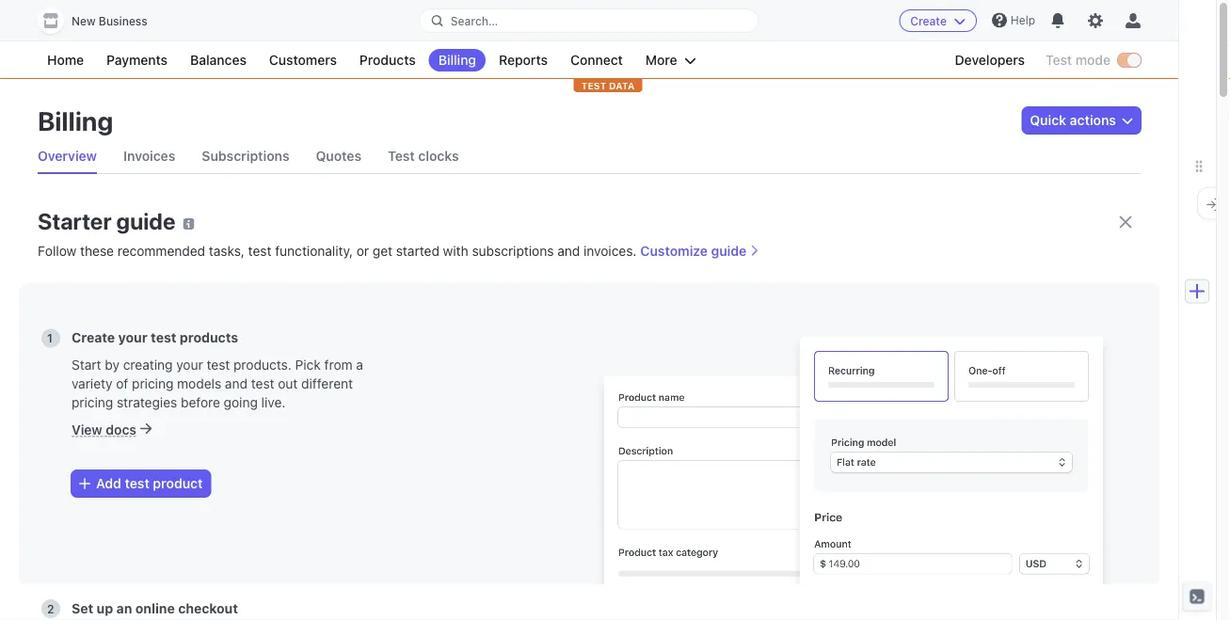 Task type: vqa. For each thing, say whether or not it's contained in the screenshot.
rightmost Billing
yes



Task type: locate. For each thing, give the bounding box(es) containing it.
invoices link
[[123, 139, 175, 173]]

1 horizontal spatial create
[[911, 14, 947, 27]]

notifications image
[[1051, 13, 1066, 28]]

with
[[443, 243, 469, 259]]

customers
[[269, 52, 337, 68]]

test
[[1046, 52, 1072, 68], [388, 148, 415, 164]]

subscriptions
[[202, 148, 290, 164]]

test up 'models' at the left of page
[[207, 357, 230, 372]]

started
[[396, 243, 440, 259]]

start
[[72, 357, 101, 372]]

view
[[72, 422, 102, 437]]

products link
[[350, 49, 425, 72]]

1 vertical spatial your
[[176, 357, 203, 372]]

test left mode
[[1046, 52, 1072, 68]]

0 vertical spatial 1
[[47, 299, 53, 313]]

1 horizontal spatial and
[[558, 243, 580, 259]]

guide up recommended
[[116, 208, 176, 234]]

functionality,
[[275, 243, 353, 259]]

1 horizontal spatial guide
[[711, 243, 747, 259]]

pricing
[[132, 376, 174, 391], [72, 394, 113, 410]]

0 vertical spatial test
[[1046, 52, 1072, 68]]

subscriptions link
[[202, 139, 290, 173]]

billing down search…
[[438, 52, 476, 68]]

0 horizontal spatial pricing
[[72, 394, 113, 410]]

test right add
[[125, 476, 150, 491]]

of
[[116, 376, 128, 391]]

an
[[116, 601, 132, 617]]

create
[[911, 14, 947, 27], [72, 330, 115, 345]]

overview
[[38, 148, 97, 164]]

overview link
[[38, 139, 97, 173]]

1 vertical spatial billing
[[38, 105, 113, 136]]

test up creating
[[151, 330, 176, 345]]

0 vertical spatial pricing
[[132, 376, 174, 391]]

business
[[99, 15, 148, 28]]

1 vertical spatial guide
[[711, 243, 747, 259]]

0 vertical spatial your
[[118, 330, 147, 345]]

going
[[224, 394, 258, 410]]

add test product
[[96, 476, 203, 491]]

1 vertical spatial create
[[72, 330, 115, 345]]

out
[[278, 376, 298, 391]]

creating
[[123, 357, 173, 372]]

1 1 from the top
[[47, 299, 53, 313]]

0 horizontal spatial and
[[225, 376, 248, 391]]

pricing down creating
[[132, 376, 174, 391]]

and up going
[[225, 376, 248, 391]]

customize guide
[[641, 243, 747, 259]]

billing up overview
[[38, 105, 113, 136]]

test mode
[[1046, 52, 1111, 68]]

2
[[47, 602, 54, 616]]

1 vertical spatial test
[[388, 148, 415, 164]]

create your test products
[[72, 330, 238, 345]]

0 horizontal spatial test
[[388, 148, 415, 164]]

create inside "button"
[[911, 14, 947, 27]]

1 vertical spatial and
[[225, 376, 248, 391]]

view docs
[[72, 422, 136, 437]]

tab list
[[38, 139, 1141, 174]]

quotes
[[316, 148, 362, 164]]

tab list containing overview
[[38, 139, 1141, 174]]

new business
[[72, 15, 148, 28]]

starter guide
[[38, 208, 176, 234]]

create up start
[[72, 330, 115, 345]]

up
[[97, 601, 113, 617]]

guide
[[116, 208, 176, 234], [711, 243, 747, 259]]

home link
[[38, 49, 93, 72]]

and
[[558, 243, 580, 259], [225, 376, 248, 391]]

models
[[177, 376, 221, 391]]

test
[[248, 243, 272, 259], [151, 330, 176, 345], [207, 357, 230, 372], [251, 376, 274, 391], [125, 476, 150, 491]]

balances
[[190, 52, 247, 68]]

create for create
[[911, 14, 947, 27]]

customers link
[[260, 49, 346, 72]]

0 vertical spatial billing
[[438, 52, 476, 68]]

1 button
[[41, 283, 1137, 329]]

payments
[[106, 52, 168, 68]]

quotes link
[[316, 139, 362, 173]]

checkout
[[178, 601, 238, 617]]

0 horizontal spatial guide
[[116, 208, 176, 234]]

test data
[[581, 80, 635, 91]]

Search… search field
[[420, 9, 758, 32]]

0 horizontal spatial create
[[72, 330, 115, 345]]

pricing down variety
[[72, 394, 113, 410]]

quick
[[1030, 112, 1067, 128]]

developers link
[[946, 49, 1035, 72]]

view docs link
[[72, 422, 152, 437]]

tasks,
[[209, 243, 245, 259]]

guide right customize
[[711, 243, 747, 259]]

actions
[[1070, 112, 1116, 128]]

test left clocks
[[388, 148, 415, 164]]

invoices
[[123, 148, 175, 164]]

variety
[[72, 376, 112, 391]]

1 vertical spatial 1
[[47, 332, 53, 345]]

1 horizontal spatial your
[[176, 357, 203, 372]]

search…
[[451, 14, 498, 27]]

your up creating
[[118, 330, 147, 345]]

subscriptions
[[472, 243, 554, 259]]

online
[[135, 601, 175, 617]]

get
[[373, 243, 393, 259]]

1 horizontal spatial test
[[1046, 52, 1072, 68]]

add test product link
[[72, 471, 210, 497]]

invoices.
[[584, 243, 637, 259]]

billing
[[438, 52, 476, 68], [38, 105, 113, 136]]

create up developers link
[[911, 14, 947, 27]]

2 1 from the top
[[47, 332, 53, 345]]

guide for customize guide
[[711, 243, 747, 259]]

start by creating your test products. pick from a variety of pricing models and test out different pricing strategies before going live.
[[72, 357, 363, 410]]

docs
[[106, 422, 136, 437]]

customize
[[641, 243, 708, 259]]

and left "invoices."
[[558, 243, 580, 259]]

0 horizontal spatial billing
[[38, 105, 113, 136]]

create button
[[899, 9, 977, 32]]

payments link
[[97, 49, 177, 72]]

0 vertical spatial create
[[911, 14, 947, 27]]

your up 'models' at the left of page
[[176, 357, 203, 372]]

0 vertical spatial guide
[[116, 208, 176, 234]]

test inside test clocks link
[[388, 148, 415, 164]]

starter
[[38, 208, 112, 234]]

0 horizontal spatial your
[[118, 330, 147, 345]]

quick actions button
[[1023, 107, 1141, 134]]

more
[[646, 52, 677, 68]]



Task type: describe. For each thing, give the bounding box(es) containing it.
test for test mode
[[1046, 52, 1072, 68]]

before
[[181, 394, 220, 410]]

billing link
[[429, 49, 486, 72]]

a
[[356, 357, 363, 372]]

home
[[47, 52, 84, 68]]

1 inside dropdown button
[[47, 299, 53, 313]]

more button
[[636, 49, 706, 72]]

by
[[105, 357, 120, 372]]

quick actions
[[1030, 112, 1116, 128]]

connect
[[570, 52, 623, 68]]

live.
[[261, 394, 286, 410]]

1 horizontal spatial billing
[[438, 52, 476, 68]]

and inside start by creating your test products. pick from a variety of pricing models and test out different pricing strategies before going live.
[[225, 376, 248, 391]]

1 vertical spatial pricing
[[72, 394, 113, 410]]

reports
[[499, 52, 548, 68]]

test down products.
[[251, 376, 274, 391]]

guide for starter guide
[[116, 208, 176, 234]]

reports link
[[490, 49, 557, 72]]

test for test clocks
[[388, 148, 415, 164]]

mode
[[1076, 52, 1111, 68]]

Search… text field
[[420, 9, 758, 32]]

new
[[72, 15, 96, 28]]

products
[[360, 52, 416, 68]]

different
[[301, 376, 353, 391]]

add
[[96, 476, 121, 491]]

from
[[324, 357, 353, 372]]

customize guide link
[[641, 243, 760, 259]]

test clocks link
[[388, 139, 459, 173]]

help button
[[985, 5, 1043, 35]]

recommended
[[117, 243, 205, 259]]

set
[[72, 601, 93, 617]]

products.
[[234, 357, 292, 372]]

1 horizontal spatial pricing
[[132, 376, 174, 391]]

pick
[[295, 357, 321, 372]]

set up an online checkout
[[72, 601, 238, 617]]

connect link
[[561, 49, 632, 72]]

developers
[[955, 52, 1025, 68]]

product
[[153, 476, 203, 491]]

follow these recommended tasks, test functionality, or get started with subscriptions and invoices.
[[38, 243, 637, 259]]

products
[[180, 330, 238, 345]]

follow
[[38, 243, 77, 259]]

test right tasks,
[[248, 243, 272, 259]]

data
[[609, 80, 635, 91]]

these
[[80, 243, 114, 259]]

create for create your test products
[[72, 330, 115, 345]]

balances link
[[181, 49, 256, 72]]

clocks
[[418, 148, 459, 164]]

test
[[581, 80, 607, 91]]

new business button
[[38, 8, 166, 34]]

help
[[1011, 14, 1036, 27]]

or
[[357, 243, 369, 259]]

strategies
[[117, 394, 177, 410]]

test clocks
[[388, 148, 459, 164]]

0 vertical spatial and
[[558, 243, 580, 259]]

your inside start by creating your test products. pick from a variety of pricing models and test out different pricing strategies before going live.
[[176, 357, 203, 372]]



